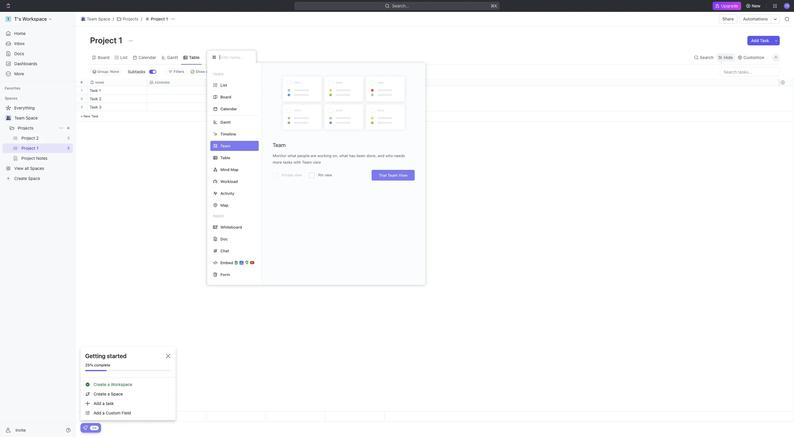 Task type: vqa. For each thing, say whether or not it's contained in the screenshot.
who
yes



Task type: locate. For each thing, give the bounding box(es) containing it.
1 horizontal spatial /
[[141, 16, 142, 21]]

0 horizontal spatial /
[[113, 16, 114, 21]]

calendar up subtasks button
[[139, 55, 156, 60]]

0 vertical spatial project
[[151, 16, 165, 21]]

1 set priority image from the top
[[324, 87, 333, 96]]

1 horizontal spatial 3
[[99, 105, 101, 110]]

grid containing ‎task 1
[[76, 79, 794, 423]]

to do cell for task 3
[[207, 103, 266, 111]]

list link
[[119, 53, 128, 62]]

view
[[313, 160, 321, 165], [294, 173, 302, 178], [325, 173, 332, 178]]

new inside grid
[[84, 114, 90, 118]]

user group image
[[81, 18, 85, 21], [6, 116, 11, 120]]

add a task
[[94, 402, 114, 407]]

people
[[297, 154, 310, 158]]

‎task up ‎task 2
[[90, 88, 98, 93]]

2 for 1
[[81, 97, 83, 101]]

sidebar navigation
[[0, 12, 76, 438]]

to do
[[210, 89, 221, 93], [210, 97, 221, 101], [210, 105, 221, 109]]

to do cell for ‎task 2
[[207, 95, 266, 103]]

team inside sidebar navigation
[[14, 116, 25, 121]]

a for custom
[[102, 411, 105, 416]]

chat
[[220, 249, 229, 254]]

workspace
[[111, 383, 132, 388]]

3 to from the top
[[210, 105, 215, 109]]

0 vertical spatial map
[[231, 167, 239, 172]]

1 vertical spatial calendar
[[220, 107, 237, 111]]

/
[[113, 16, 114, 21], [141, 16, 142, 21]]

task
[[760, 38, 769, 43], [90, 105, 98, 110], [91, 114, 98, 118]]

press space to select this row. row containing ‎task 2
[[88, 95, 385, 104]]

0 horizontal spatial team space
[[14, 116, 38, 121]]

1 ‎task from the top
[[90, 88, 98, 93]]

view up closed
[[215, 55, 224, 60]]

hide
[[724, 55, 733, 60]]

2 vertical spatial do
[[216, 105, 221, 109]]

0 vertical spatial add
[[751, 38, 759, 43]]

docs
[[14, 51, 24, 56]]

1 horizontal spatial board
[[220, 95, 231, 99]]

view for private view
[[294, 173, 302, 178]]

press space to select this row. row
[[76, 86, 88, 95], [88, 86, 385, 96], [76, 95, 88, 103], [88, 95, 385, 104], [76, 103, 88, 111], [88, 103, 385, 112], [88, 412, 385, 423]]

1 vertical spatial project
[[90, 35, 117, 45]]

create for create a space
[[94, 392, 106, 397]]

table link
[[188, 53, 200, 62]]

project 1 link
[[143, 15, 169, 23]]

create up add a task
[[94, 392, 106, 397]]

add
[[751, 38, 759, 43], [94, 402, 101, 407], [94, 411, 101, 416]]

a
[[107, 383, 110, 388], [107, 392, 110, 397], [102, 402, 105, 407], [102, 411, 105, 416]]

show closed
[[196, 70, 217, 74]]

3 down ‎task 2
[[99, 105, 101, 110]]

‎task
[[90, 88, 98, 93], [90, 97, 98, 101]]

press space to select this row. row containing 1
[[76, 86, 88, 95]]

view down needs
[[399, 173, 408, 178]]

view down are
[[313, 160, 321, 165]]

⌘k
[[491, 3, 497, 8]]

project
[[151, 16, 165, 21], [90, 35, 117, 45]]

list down tasks
[[220, 83, 227, 88]]

subtasks button
[[125, 67, 149, 77]]

view inside button
[[215, 55, 224, 60]]

onboarding checklist button image
[[83, 426, 88, 431]]

create up create a space
[[94, 383, 106, 388]]

field
[[122, 411, 131, 416]]

1 horizontal spatial list
[[220, 83, 227, 88]]

2 to from the top
[[210, 97, 215, 101]]

0 horizontal spatial board
[[98, 55, 109, 60]]

1 horizontal spatial team space link
[[79, 15, 112, 23]]

2 to do from the top
[[210, 97, 221, 101]]

press space to select this row. row containing task 3
[[88, 103, 385, 112]]

started
[[107, 353, 127, 360]]

share button
[[719, 14, 738, 24]]

tree containing team space
[[2, 103, 73, 184]]

team space
[[87, 16, 110, 21], [14, 116, 38, 121]]

2 horizontal spatial view
[[325, 173, 332, 178]]

0 vertical spatial user group image
[[81, 18, 85, 21]]

dashboards link
[[2, 59, 73, 69]]

new up automations
[[752, 3, 761, 8]]

0 vertical spatial create
[[94, 383, 106, 388]]

0 vertical spatial projects
[[123, 16, 138, 21]]

1 vertical spatial create
[[94, 392, 106, 397]]

calendar
[[139, 55, 156, 60], [220, 107, 237, 111]]

1 vertical spatial user group image
[[6, 116, 11, 120]]

3 set priority image from the top
[[324, 103, 333, 112]]

task inside 'button'
[[760, 38, 769, 43]]

2 vertical spatial to do cell
[[207, 103, 266, 111]]

a up task in the bottom of the page
[[107, 392, 110, 397]]

1 horizontal spatial what
[[339, 154, 348, 158]]

3 to do cell from the top
[[207, 103, 266, 111]]

add inside 'button'
[[751, 38, 759, 43]]

new for new task
[[84, 114, 90, 118]]

2 vertical spatial to do
[[210, 105, 221, 109]]

3
[[99, 105, 101, 110], [81, 105, 83, 109]]

0 horizontal spatial what
[[288, 154, 296, 158]]

new task
[[84, 114, 98, 118]]

0 vertical spatial project 1
[[151, 16, 168, 21]]

workload
[[220, 179, 238, 184]]

add up customize
[[751, 38, 759, 43]]

1 vertical spatial projects
[[18, 126, 34, 131]]

2 up task 3
[[99, 97, 101, 101]]

list up subtasks button
[[120, 55, 128, 60]]

to for ‎task 2
[[210, 97, 215, 101]]

0 vertical spatial new
[[752, 3, 761, 8]]

‎task down ‎task 1
[[90, 97, 98, 101]]

table up mind
[[220, 156, 230, 160]]

activity
[[220, 191, 234, 196]]

1 horizontal spatial new
[[752, 3, 761, 8]]

1 horizontal spatial space
[[98, 16, 110, 21]]

row group
[[76, 86, 88, 122], [88, 86, 385, 122], [779, 86, 794, 122], [779, 412, 794, 422]]

2 vertical spatial space
[[111, 392, 123, 397]]

1 to do from the top
[[210, 89, 221, 93]]

1 set priority element from the top
[[324, 87, 333, 96]]

cell
[[147, 86, 207, 94], [266, 86, 325, 94], [147, 95, 207, 103], [266, 95, 325, 103], [147, 103, 207, 111], [266, 103, 325, 111]]

1 horizontal spatial gantt
[[220, 120, 231, 125]]

1 vertical spatial to do cell
[[207, 95, 266, 103]]

3 to do from the top
[[210, 105, 221, 109]]

2 vertical spatial add
[[94, 411, 101, 416]]

set priority element for ‎task 2
[[324, 95, 333, 104]]

list
[[120, 55, 128, 60], [220, 83, 227, 88]]

2 ‎task from the top
[[90, 97, 98, 101]]

pin view
[[318, 173, 332, 178]]

3 do from the top
[[216, 105, 221, 109]]

been
[[357, 154, 366, 158]]

new down task 3
[[84, 114, 90, 118]]

set priority image
[[324, 87, 333, 96], [324, 95, 333, 104], [324, 103, 333, 112]]

2 do from the top
[[216, 97, 221, 101]]

0 horizontal spatial list
[[120, 55, 128, 60]]

to do cell for ‎task 1
[[207, 86, 266, 94]]

0 vertical spatial team space
[[87, 16, 110, 21]]

1 vertical spatial project 1
[[90, 35, 124, 45]]

0 horizontal spatial view
[[294, 173, 302, 178]]

tree
[[2, 103, 73, 184]]

2 vertical spatial task
[[91, 114, 98, 118]]

0 vertical spatial ‎task
[[90, 88, 98, 93]]

1 to from the top
[[210, 89, 215, 93]]

0 horizontal spatial new
[[84, 114, 90, 118]]

1 horizontal spatial view
[[313, 160, 321, 165]]

board
[[98, 55, 109, 60], [220, 95, 231, 99]]

gantt
[[167, 55, 178, 60], [220, 120, 231, 125]]

#
[[80, 80, 83, 85]]

0 vertical spatial do
[[216, 89, 221, 93]]

embed
[[220, 261, 233, 265]]

25% complete
[[85, 364, 110, 368]]

gantt left table link on the left of page
[[167, 55, 178, 60]]

2 set priority element from the top
[[324, 95, 333, 104]]

1 vertical spatial to
[[210, 97, 215, 101]]

new inside button
[[752, 3, 761, 8]]

who
[[386, 154, 393, 158]]

1 vertical spatial task
[[90, 105, 98, 110]]

2 left ‎task 2
[[81, 97, 83, 101]]

task up customize
[[760, 38, 769, 43]]

to do cell
[[207, 86, 266, 94], [207, 95, 266, 103], [207, 103, 266, 111]]

1 horizontal spatial 2
[[99, 97, 101, 101]]

table up show
[[189, 55, 200, 60]]

team space inside sidebar navigation
[[14, 116, 38, 121]]

space inside tree
[[26, 116, 38, 121]]

1 vertical spatial add
[[94, 402, 101, 407]]

1 horizontal spatial table
[[220, 156, 230, 160]]

team space link
[[79, 15, 112, 23], [14, 114, 72, 123]]

grid
[[76, 79, 794, 423]]

calendar up timeline
[[220, 107, 237, 111]]

1
[[166, 16, 168, 21], [119, 35, 123, 45], [99, 88, 101, 93], [81, 89, 83, 92]]

pin
[[318, 173, 324, 178]]

0 vertical spatial list
[[120, 55, 128, 60]]

add left task in the bottom of the page
[[94, 402, 101, 407]]

a down add a task
[[102, 411, 105, 416]]

share
[[723, 16, 734, 21]]

spaces
[[5, 96, 17, 101]]

0 vertical spatial view
[[215, 55, 224, 60]]

view right private
[[294, 173, 302, 178]]

2
[[99, 97, 101, 101], [81, 97, 83, 101]]

2 vertical spatial to
[[210, 105, 215, 109]]

0 vertical spatial calendar
[[139, 55, 156, 60]]

2 create from the top
[[94, 392, 106, 397]]

0 horizontal spatial 2
[[81, 97, 83, 101]]

1 horizontal spatial team space
[[87, 16, 110, 21]]

add down add a task
[[94, 411, 101, 416]]

on,
[[333, 154, 338, 158]]

0 horizontal spatial projects link
[[18, 124, 56, 133]]

1 vertical spatial new
[[84, 114, 90, 118]]

a left task in the bottom of the page
[[102, 402, 105, 407]]

0 horizontal spatial team space link
[[14, 114, 72, 123]]

board down tasks
[[220, 95, 231, 99]]

row
[[88, 79, 385, 86]]

0 horizontal spatial project 1
[[90, 35, 124, 45]]

subtasks
[[128, 69, 145, 74]]

2 to do cell from the top
[[207, 95, 266, 103]]

0 horizontal spatial projects
[[18, 126, 34, 131]]

press space to select this row. row containing 3
[[76, 103, 88, 111]]

what
[[288, 154, 296, 158], [339, 154, 348, 158]]

0 horizontal spatial table
[[189, 55, 200, 60]]

0 horizontal spatial map
[[220, 203, 228, 208]]

3 set priority element from the top
[[324, 103, 333, 112]]

map down activity
[[220, 203, 228, 208]]

1 vertical spatial team space
[[14, 116, 38, 121]]

map
[[231, 167, 239, 172], [220, 203, 228, 208]]

do for task 3
[[216, 105, 221, 109]]

1 vertical spatial space
[[26, 116, 38, 121]]

to for task 3
[[210, 105, 215, 109]]

add for add a task
[[94, 402, 101, 407]]

team inside monitor what people are working on, what has been done, and who needs more tasks with team view
[[302, 160, 312, 165]]

0 vertical spatial to do cell
[[207, 86, 266, 94]]

1 to do cell from the top
[[207, 86, 266, 94]]

1 create from the top
[[94, 383, 106, 388]]

1 vertical spatial table
[[220, 156, 230, 160]]

tree inside sidebar navigation
[[2, 103, 73, 184]]

1/4
[[92, 427, 97, 430]]

1 2 3
[[81, 89, 83, 109]]

2 / from the left
[[141, 16, 142, 21]]

view
[[215, 55, 224, 60], [399, 173, 408, 178]]

what right on,
[[339, 154, 348, 158]]

0 horizontal spatial view
[[215, 55, 224, 60]]

0 horizontal spatial space
[[26, 116, 38, 121]]

3 left task 3
[[81, 105, 83, 109]]

view right pin
[[325, 173, 332, 178]]

create
[[94, 383, 106, 388], [94, 392, 106, 397]]

what up tasks
[[288, 154, 296, 158]]

0 vertical spatial table
[[189, 55, 200, 60]]

1 vertical spatial list
[[220, 83, 227, 88]]

Enter name... field
[[219, 55, 251, 60]]

to do for ‎task 1
[[210, 89, 221, 93]]

show
[[196, 70, 205, 74]]

2 set priority image from the top
[[324, 95, 333, 104]]

board left list link
[[98, 55, 109, 60]]

1 horizontal spatial projects
[[123, 16, 138, 21]]

2 inside press space to select this row. row
[[99, 97, 101, 101]]

create for create a workspace
[[94, 383, 106, 388]]

row inside grid
[[88, 79, 385, 86]]

with
[[294, 160, 301, 165]]

2 for ‎task
[[99, 97, 101, 101]]

monitor what people are working on, what has been done, and who needs more tasks with team view
[[273, 154, 405, 165]]

getting started
[[85, 353, 127, 360]]

map right mind
[[231, 167, 239, 172]]

‎task for ‎task 2
[[90, 97, 98, 101]]

0 vertical spatial team space link
[[79, 15, 112, 23]]

1 horizontal spatial view
[[399, 173, 408, 178]]

1 vertical spatial do
[[216, 97, 221, 101]]

0 vertical spatial gantt
[[167, 55, 178, 60]]

table
[[189, 55, 200, 60], [220, 156, 230, 160]]

projects inside sidebar navigation
[[18, 126, 34, 131]]

favorites
[[5, 86, 20, 91]]

1 do from the top
[[216, 89, 221, 93]]

2 inside 1 2 3
[[81, 97, 83, 101]]

gantt up timeline
[[220, 120, 231, 125]]

0 horizontal spatial user group image
[[6, 116, 11, 120]]

0 vertical spatial board
[[98, 55, 109, 60]]

0 vertical spatial to
[[210, 89, 215, 93]]

invite
[[15, 428, 26, 433]]

1 vertical spatial ‎task
[[90, 97, 98, 101]]

task down task 3
[[91, 114, 98, 118]]

add task
[[751, 38, 769, 43]]

new for new
[[752, 3, 761, 8]]

do
[[216, 89, 221, 93], [216, 97, 221, 101], [216, 105, 221, 109]]

task down ‎task 2
[[90, 105, 98, 110]]

0 vertical spatial to do
[[210, 89, 221, 93]]

0 vertical spatial projects link
[[115, 15, 140, 23]]

1 vertical spatial to do
[[210, 97, 221, 101]]

a up create a space
[[107, 383, 110, 388]]

team
[[87, 16, 97, 21], [14, 116, 25, 121], [273, 142, 286, 149], [302, 160, 312, 165], [388, 173, 398, 178]]

new button
[[744, 1, 764, 11]]

custom
[[106, 411, 121, 416]]

0 vertical spatial task
[[760, 38, 769, 43]]

set priority element
[[324, 87, 333, 96], [324, 95, 333, 104], [324, 103, 333, 112]]

docs link
[[2, 49, 73, 59]]

board link
[[97, 53, 109, 62]]



Task type: describe. For each thing, give the bounding box(es) containing it.
to for ‎task 1
[[210, 89, 215, 93]]

view for pin view
[[325, 173, 332, 178]]

needs
[[394, 154, 405, 158]]

‎task 2
[[90, 97, 101, 101]]

press space to select this row. row containing 2
[[76, 95, 88, 103]]

home link
[[2, 29, 73, 38]]

private
[[282, 173, 293, 178]]

do for ‎task 1
[[216, 89, 221, 93]]

1 vertical spatial gantt
[[220, 120, 231, 125]]

to do for ‎task 2
[[210, 97, 221, 101]]

row group containing 1 2 3
[[76, 86, 88, 122]]

working
[[317, 154, 332, 158]]

closed
[[206, 70, 217, 74]]

task for new task
[[91, 114, 98, 118]]

set priority image for 1
[[324, 87, 333, 96]]

1 horizontal spatial map
[[231, 167, 239, 172]]

search...
[[392, 3, 409, 8]]

upgrade link
[[713, 2, 741, 10]]

user group image inside sidebar navigation
[[6, 116, 11, 120]]

private view
[[282, 173, 302, 178]]

home
[[14, 31, 26, 36]]

task 3
[[90, 105, 101, 110]]

3 inside press space to select this row. row
[[99, 105, 101, 110]]

inbox
[[14, 41, 25, 46]]

close image
[[166, 355, 170, 359]]

hide button
[[717, 53, 735, 62]]

gantt link
[[166, 53, 178, 62]]

a for space
[[107, 392, 110, 397]]

1 vertical spatial map
[[220, 203, 228, 208]]

1 inside 1 2 3
[[81, 89, 83, 92]]

1 vertical spatial board
[[220, 95, 231, 99]]

customize button
[[736, 53, 766, 62]]

0 horizontal spatial gantt
[[167, 55, 178, 60]]

do for ‎task 2
[[216, 97, 221, 101]]

1 what from the left
[[288, 154, 296, 158]]

dashboards
[[14, 61, 37, 66]]

0 horizontal spatial 3
[[81, 105, 83, 109]]

view inside monitor what people are working on, what has been done, and who needs more tasks with team view
[[313, 160, 321, 165]]

doc
[[220, 237, 228, 242]]

create a workspace
[[94, 383, 132, 388]]

set priority image for 2
[[324, 95, 333, 104]]

onboarding checklist button element
[[83, 426, 88, 431]]

show closed button
[[188, 68, 220, 75]]

trial
[[379, 173, 387, 178]]

0 horizontal spatial project
[[90, 35, 117, 45]]

view button
[[207, 53, 226, 62]]

add for add a custom field
[[94, 411, 101, 416]]

are
[[311, 154, 316, 158]]

1 horizontal spatial user group image
[[81, 18, 85, 21]]

search
[[700, 55, 714, 60]]

0 horizontal spatial calendar
[[139, 55, 156, 60]]

calendar link
[[137, 53, 156, 62]]

add a custom field
[[94, 411, 131, 416]]

a for task
[[102, 402, 105, 407]]

create a space
[[94, 392, 123, 397]]

set priority element for task 3
[[324, 103, 333, 112]]

more
[[273, 160, 282, 165]]

upgrade
[[721, 3, 738, 8]]

monitor
[[273, 154, 287, 158]]

‎task for ‎task 1
[[90, 88, 98, 93]]

1 horizontal spatial project
[[151, 16, 165, 21]]

add for add task
[[751, 38, 759, 43]]

search button
[[692, 53, 716, 62]]

task
[[106, 402, 114, 407]]

2 horizontal spatial space
[[111, 392, 123, 397]]

getting
[[85, 353, 106, 360]]

pages
[[213, 215, 224, 218]]

mind map
[[220, 167, 239, 172]]

2 what from the left
[[339, 154, 348, 158]]

form
[[220, 273, 230, 277]]

1 vertical spatial team space link
[[14, 114, 72, 123]]

task inside press space to select this row. row
[[90, 105, 98, 110]]

25%
[[85, 364, 93, 368]]

tasks
[[283, 160, 292, 165]]

0 vertical spatial space
[[98, 16, 110, 21]]

to do for task 3
[[210, 105, 221, 109]]

add task button
[[748, 36, 773, 45]]

done,
[[367, 154, 377, 158]]

favorites button
[[2, 85, 23, 92]]

whiteboard
[[220, 225, 242, 230]]

complete
[[94, 364, 110, 368]]

tasks
[[213, 72, 224, 76]]

view button
[[207, 51, 226, 64]]

has
[[349, 154, 356, 158]]

Search tasks... text field
[[720, 67, 780, 76]]

a for workspace
[[107, 383, 110, 388]]

1 / from the left
[[113, 16, 114, 21]]

press space to select this row. row containing ‎task 1
[[88, 86, 385, 96]]

set priority element for ‎task 1
[[324, 87, 333, 96]]

1 vertical spatial projects link
[[18, 124, 56, 133]]

and
[[378, 154, 385, 158]]

1 horizontal spatial project 1
[[151, 16, 168, 21]]

set priority image for 3
[[324, 103, 333, 112]]

1 vertical spatial view
[[399, 173, 408, 178]]

automations button
[[740, 15, 771, 23]]

‎task 1
[[90, 88, 101, 93]]

task for add task
[[760, 38, 769, 43]]

mind
[[220, 167, 230, 172]]

1 horizontal spatial projects link
[[115, 15, 140, 23]]

inbox link
[[2, 39, 73, 48]]

customize
[[744, 55, 765, 60]]

trial team view
[[379, 173, 408, 178]]

row group containing ‎task 1
[[88, 86, 385, 122]]

automations
[[743, 16, 768, 21]]

1 horizontal spatial calendar
[[220, 107, 237, 111]]

timeline
[[220, 132, 236, 137]]



